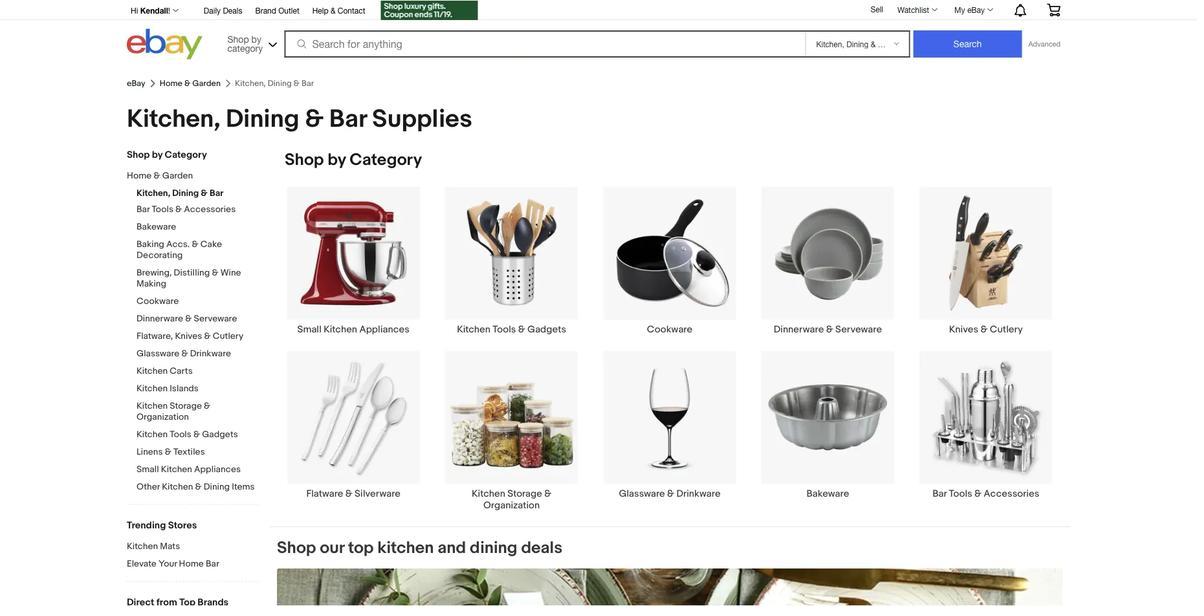 Task type: describe. For each thing, give the bounding box(es) containing it.
& inside "link"
[[667, 488, 674, 500]]

organization inside 'kitchen storage & organization'
[[483, 500, 540, 511]]

textiles
[[173, 447, 205, 458]]

appliances inside home & garden kitchen, dining & bar bar tools & accessories bakeware baking accs. & cake decorating brewing, distilling & wine making cookware dinnerware & serveware flatware, knives & cutlery glassware & drinkware kitchen carts kitchen islands kitchen storage & organization kitchen tools & gadgets linens & textiles small kitchen appliances other kitchen & dining items
[[194, 464, 241, 475]]

kitchen, dining & bar supplies
[[127, 104, 472, 134]]

watchlist link
[[891, 2, 944, 17]]

none submit inside shop by category banner
[[914, 30, 1022, 58]]

home & garden
[[160, 78, 221, 89]]

0 vertical spatial bar tools & accessories link
[[137, 204, 260, 216]]

outlet
[[278, 6, 299, 15]]

accessories inside home & garden kitchen, dining & bar bar tools & accessories bakeware baking accs. & cake decorating brewing, distilling & wine making cookware dinnerware & serveware flatware, knives & cutlery glassware & drinkware kitchen carts kitchen islands kitchen storage & organization kitchen tools & gadgets linens & textiles small kitchen appliances other kitchen & dining items
[[184, 204, 236, 215]]

advanced link
[[1022, 31, 1067, 57]]

knives & cutlery link
[[907, 186, 1065, 335]]

trending stores
[[127, 520, 197, 532]]

ebay link
[[127, 78, 145, 89]]

kitchen storage & organization
[[472, 488, 551, 511]]

kitchen
[[377, 538, 434, 558]]

linens
[[137, 447, 163, 458]]

my
[[955, 5, 965, 14]]

daily deals
[[204, 6, 242, 15]]

1 vertical spatial small kitchen appliances link
[[137, 464, 260, 477]]

daily deals link
[[204, 4, 242, 18]]

kitchen, inside home & garden kitchen, dining & bar bar tools & accessories bakeware baking accs. & cake decorating brewing, distilling & wine making cookware dinnerware & serveware flatware, knives & cutlery glassware & drinkware kitchen carts kitchen islands kitchen storage & organization kitchen tools & gadgets linens & textiles small kitchen appliances other kitchen & dining items
[[137, 188, 170, 199]]

drinkware inside "link"
[[677, 488, 721, 500]]

0 vertical spatial kitchen tools & gadgets link
[[433, 186, 591, 335]]

help & contact
[[312, 6, 365, 15]]

knives inside knives & cutlery link
[[949, 323, 979, 335]]

1 horizontal spatial glassware & drinkware link
[[591, 351, 749, 511]]

items
[[232, 482, 255, 493]]

daily
[[204, 6, 221, 15]]

flatware,
[[137, 331, 173, 342]]

other kitchen & dining items link
[[137, 482, 260, 494]]

by for trending stores
[[152, 149, 163, 161]]

0 horizontal spatial kitchen tools & gadgets link
[[137, 429, 260, 442]]

kitchen tools & gadgets
[[457, 323, 566, 335]]

sell
[[871, 5, 883, 14]]

flatware, knives & cutlery link
[[137, 331, 260, 343]]

decorating
[[137, 250, 183, 261]]

kitchen inside "kitchen mats elevate your home bar"
[[127, 541, 158, 552]]

accs.
[[166, 239, 190, 250]]

cookware inside home & garden kitchen, dining & bar bar tools & accessories bakeware baking accs. & cake decorating brewing, distilling & wine making cookware dinnerware & serveware flatware, knives & cutlery glassware & drinkware kitchen carts kitchen islands kitchen storage & organization kitchen tools & gadgets linens & textiles small kitchen appliances other kitchen & dining items
[[137, 296, 179, 307]]

shop by category button
[[222, 29, 280, 57]]

1 horizontal spatial gadgets
[[528, 323, 566, 335]]

watchlist
[[898, 5, 929, 14]]

!
[[168, 6, 170, 15]]

kitchen mats elevate your home bar
[[127, 541, 219, 570]]

contact
[[338, 6, 365, 15]]

kitchen islands link
[[137, 383, 260, 396]]

glassware & drinkware
[[619, 488, 721, 500]]

ebay inside my ebay link
[[967, 5, 985, 14]]

advanced
[[1029, 40, 1061, 48]]

0 vertical spatial dining
[[226, 104, 299, 134]]

account navigation
[[124, 0, 1070, 22]]

linens & textiles link
[[137, 447, 260, 459]]

cutlery inside main content
[[990, 323, 1023, 335]]

deals
[[521, 538, 563, 558]]

home & garden kitchen, dining & bar bar tools & accessories bakeware baking accs. & cake decorating brewing, distilling & wine making cookware dinnerware & serveware flatware, knives & cutlery glassware & drinkware kitchen carts kitchen islands kitchen storage & organization kitchen tools & gadgets linens & textiles small kitchen appliances other kitchen & dining items
[[127, 171, 255, 493]]

small kitchen appliances
[[297, 323, 410, 335]]

category for stores
[[165, 149, 207, 161]]

baking accs. & cake decorating link
[[137, 239, 260, 262]]

1 horizontal spatial serveware
[[836, 323, 882, 335]]

1 horizontal spatial cookware link
[[591, 186, 749, 335]]

serveware inside home & garden kitchen, dining & bar bar tools & accessories bakeware baking accs. & cake decorating brewing, distilling & wine making cookware dinnerware & serveware flatware, knives & cutlery glassware & drinkware kitchen carts kitchen islands kitchen storage & organization kitchen tools & gadgets linens & textiles small kitchen appliances other kitchen & dining items
[[194, 314, 237, 325]]

islands
[[170, 383, 199, 394]]

cake
[[200, 239, 222, 250]]

by for shop our top kitchen and dining deals
[[328, 150, 346, 170]]

bar inside "kitchen mats elevate your home bar"
[[206, 559, 219, 570]]

bakeware inside home & garden kitchen, dining & bar bar tools & accessories bakeware baking accs. & cake decorating brewing, distilling & wine making cookware dinnerware & serveware flatware, knives & cutlery glassware & drinkware kitchen carts kitchen islands kitchen storage & organization kitchen tools & gadgets linens & textiles small kitchen appliances other kitchen & dining items
[[137, 222, 176, 233]]

1 vertical spatial home & garden link
[[127, 171, 250, 183]]

& inside 'kitchen storage & organization'
[[544, 488, 551, 500]]

kitchen inside 'kitchen storage & organization'
[[472, 488, 505, 500]]

garden for home & garden kitchen, dining & bar bar tools & accessories bakeware baking accs. & cake decorating brewing, distilling & wine making cookware dinnerware & serveware flatware, knives & cutlery glassware & drinkware kitchen carts kitchen islands kitchen storage & organization kitchen tools & gadgets linens & textiles small kitchen appliances other kitchen & dining items
[[162, 171, 193, 182]]

our
[[320, 538, 344, 558]]

my ebay link
[[948, 2, 999, 17]]

your
[[159, 559, 177, 570]]

dining
[[470, 538, 518, 558]]

organization inside home & garden kitchen, dining & bar bar tools & accessories bakeware baking accs. & cake decorating brewing, distilling & wine making cookware dinnerware & serveware flatware, knives & cutlery glassware & drinkware kitchen carts kitchen islands kitchen storage & organization kitchen tools & gadgets linens & textiles small kitchen appliances other kitchen & dining items
[[137, 412, 189, 423]]

hi
[[131, 6, 138, 15]]

silverware
[[355, 488, 401, 500]]

home for home & garden kitchen, dining & bar bar tools & accessories bakeware baking accs. & cake decorating brewing, distilling & wine making cookware dinnerware & serveware flatware, knives & cutlery glassware & drinkware kitchen carts kitchen islands kitchen storage & organization kitchen tools & gadgets linens & textiles small kitchen appliances other kitchen & dining items
[[127, 171, 152, 182]]

knives & cutlery
[[949, 323, 1023, 335]]

storage inside 'kitchen storage & organization'
[[508, 488, 542, 500]]

1 horizontal spatial dinnerware & serveware link
[[749, 186, 907, 335]]

0 horizontal spatial glassware & drinkware link
[[137, 349, 260, 361]]

get the coupon image
[[381, 1, 478, 20]]

wine
[[221, 268, 241, 279]]

1 horizontal spatial small kitchen appliances link
[[274, 186, 433, 335]]

home for home & garden
[[160, 78, 183, 89]]

1 horizontal spatial appliances
[[359, 323, 410, 335]]

cookware inside cookware link
[[647, 323, 693, 335]]

trending
[[127, 520, 166, 532]]



Task type: locate. For each thing, give the bounding box(es) containing it.
1 horizontal spatial cutlery
[[990, 323, 1023, 335]]

0 horizontal spatial category
[[165, 149, 207, 161]]

organization
[[137, 412, 189, 423], [483, 500, 540, 511]]

elevate
[[127, 559, 157, 570]]

home & garden link
[[160, 78, 221, 89], [127, 171, 250, 183]]

elevate your home bar link
[[127, 559, 260, 571]]

0 vertical spatial small kitchen appliances link
[[274, 186, 433, 335]]

2 vertical spatial dining
[[204, 482, 230, 493]]

supplies
[[372, 104, 472, 134]]

0 vertical spatial bakeware
[[137, 222, 176, 233]]

dinnerware & serveware
[[774, 323, 882, 335]]

drinkware
[[190, 349, 231, 360], [677, 488, 721, 500]]

dinnerware & serveware link
[[749, 186, 907, 335], [137, 314, 260, 326]]

Search for anything text field
[[286, 32, 803, 56]]

small
[[297, 323, 322, 335], [137, 464, 159, 475]]

ebay left home & garden
[[127, 78, 145, 89]]

0 vertical spatial kitchen,
[[127, 104, 220, 134]]

kitchen storage & organization link
[[433, 351, 591, 511], [137, 401, 260, 424]]

1 horizontal spatial bar tools & accessories link
[[907, 351, 1065, 511]]

1 vertical spatial kitchen tools & gadgets link
[[137, 429, 260, 442]]

0 horizontal spatial cutlery
[[213, 331, 243, 342]]

0 horizontal spatial bar tools & accessories link
[[137, 204, 260, 216]]

carts
[[170, 366, 193, 377]]

1 vertical spatial home
[[127, 171, 152, 182]]

hi kendall !
[[131, 6, 170, 15]]

drinkware inside home & garden kitchen, dining & bar bar tools & accessories bakeware baking accs. & cake decorating brewing, distilling & wine making cookware dinnerware & serveware flatware, knives & cutlery glassware & drinkware kitchen carts kitchen islands kitchen storage & organization kitchen tools & gadgets linens & textiles small kitchen appliances other kitchen & dining items
[[190, 349, 231, 360]]

1 vertical spatial kitchen,
[[137, 188, 170, 199]]

glassware inside "link"
[[619, 488, 665, 500]]

category inside main content
[[350, 150, 422, 170]]

1 vertical spatial cookware
[[647, 323, 693, 335]]

cutlery
[[990, 323, 1023, 335], [213, 331, 243, 342]]

organization down islands
[[137, 412, 189, 423]]

brand outlet
[[255, 6, 299, 15]]

storage inside home & garden kitchen, dining & bar bar tools & accessories bakeware baking accs. & cake decorating brewing, distilling & wine making cookware dinnerware & serveware flatware, knives & cutlery glassware & drinkware kitchen carts kitchen islands kitchen storage & organization kitchen tools & gadgets linens & textiles small kitchen appliances other kitchen & dining items
[[170, 401, 202, 412]]

bar tools & accessories link inside main content
[[907, 351, 1065, 511]]

main content
[[269, 150, 1070, 606]]

gadgets
[[528, 323, 566, 335], [202, 429, 238, 440]]

1 horizontal spatial glassware
[[619, 488, 665, 500]]

0 vertical spatial gadgets
[[528, 323, 566, 335]]

bakeware link
[[137, 222, 260, 234], [749, 351, 907, 511]]

top
[[348, 538, 374, 558]]

serveware
[[194, 314, 237, 325], [836, 323, 882, 335]]

0 horizontal spatial knives
[[175, 331, 202, 342]]

flatware
[[306, 488, 343, 500]]

1 horizontal spatial shop by category
[[285, 150, 422, 170]]

kitchen, up baking
[[137, 188, 170, 199]]

help & contact link
[[312, 4, 365, 18]]

kitchen tools & gadgets link
[[433, 186, 591, 335], [137, 429, 260, 442]]

0 vertical spatial cookware
[[137, 296, 179, 307]]

1 vertical spatial small
[[137, 464, 159, 475]]

deals
[[223, 6, 242, 15]]

cutlery inside home & garden kitchen, dining & bar bar tools & accessories bakeware baking accs. & cake decorating brewing, distilling & wine making cookware dinnerware & serveware flatware, knives & cutlery glassware & drinkware kitchen carts kitchen islands kitchen storage & organization kitchen tools & gadgets linens & textiles small kitchen appliances other kitchen & dining items
[[213, 331, 243, 342]]

1 vertical spatial bar tools & accessories link
[[907, 351, 1065, 511]]

shop our top kitchen and dining deals
[[277, 538, 563, 558]]

baking
[[137, 239, 164, 250]]

1 vertical spatial gadgets
[[202, 429, 238, 440]]

main content containing shop by category
[[269, 150, 1070, 606]]

shop by category banner
[[124, 0, 1070, 63]]

None text field
[[277, 569, 1063, 606]]

1 horizontal spatial dinnerware
[[774, 323, 824, 335]]

dinnerware
[[137, 314, 183, 325], [774, 323, 824, 335]]

0 vertical spatial home & garden link
[[160, 78, 221, 89]]

bar
[[329, 104, 367, 134], [210, 188, 224, 199], [137, 204, 150, 215], [933, 488, 947, 500], [206, 559, 219, 570]]

gadgets inside home & garden kitchen, dining & bar bar tools & accessories bakeware baking accs. & cake decorating brewing, distilling & wine making cookware dinnerware & serveware flatware, knives & cutlery glassware & drinkware kitchen carts kitchen islands kitchen storage & organization kitchen tools & gadgets linens & textiles small kitchen appliances other kitchen & dining items
[[202, 429, 238, 440]]

0 horizontal spatial serveware
[[194, 314, 237, 325]]

0 horizontal spatial drinkware
[[190, 349, 231, 360]]

kitchen
[[324, 323, 357, 335], [457, 323, 491, 335], [137, 366, 168, 377], [137, 383, 168, 394], [137, 401, 168, 412], [137, 429, 168, 440], [161, 464, 192, 475], [162, 482, 193, 493], [472, 488, 505, 500], [127, 541, 158, 552]]

glassware & drinkware link
[[137, 349, 260, 361], [591, 351, 749, 511]]

cookware
[[137, 296, 179, 307], [647, 323, 693, 335]]

2 horizontal spatial by
[[328, 150, 346, 170]]

shop
[[227, 34, 249, 44], [127, 149, 150, 161], [285, 150, 324, 170], [277, 538, 316, 558]]

distilling
[[174, 268, 210, 279]]

1 horizontal spatial kitchen storage & organization link
[[433, 351, 591, 511]]

flatware & silverware link
[[274, 351, 433, 511]]

&
[[331, 6, 336, 15], [184, 78, 190, 89], [305, 104, 324, 134], [154, 171, 160, 182], [201, 188, 208, 199], [175, 204, 182, 215], [192, 239, 198, 250], [212, 268, 218, 279], [185, 314, 192, 325], [518, 323, 525, 335], [826, 323, 833, 335], [981, 323, 988, 335], [204, 331, 211, 342], [181, 349, 188, 360], [204, 401, 211, 412], [193, 429, 200, 440], [165, 447, 171, 458], [195, 482, 202, 493], [345, 488, 353, 500], [544, 488, 551, 500], [667, 488, 674, 500], [975, 488, 982, 500]]

0 vertical spatial accessories
[[184, 204, 236, 215]]

knives inside home & garden kitchen, dining & bar bar tools & accessories bakeware baking accs. & cake decorating brewing, distilling & wine making cookware dinnerware & serveware flatware, knives & cutlery glassware & drinkware kitchen carts kitchen islands kitchen storage & organization kitchen tools & gadgets linens & textiles small kitchen appliances other kitchen & dining items
[[175, 331, 202, 342]]

0 horizontal spatial bakeware
[[137, 222, 176, 233]]

1 vertical spatial storage
[[508, 488, 542, 500]]

flatware & silverware
[[306, 488, 401, 500]]

1 horizontal spatial storage
[[508, 488, 542, 500]]

shop inside shop by category
[[227, 34, 249, 44]]

kitchen carts link
[[137, 366, 260, 378]]

1 horizontal spatial knives
[[949, 323, 979, 335]]

bar tools & accessories link
[[137, 204, 260, 216], [907, 351, 1065, 511]]

0 horizontal spatial dinnerware & serveware link
[[137, 314, 260, 326]]

sell link
[[865, 5, 889, 14]]

1 horizontal spatial small
[[297, 323, 322, 335]]

category
[[165, 149, 207, 161], [350, 150, 422, 170]]

1 vertical spatial garden
[[162, 171, 193, 182]]

brand
[[255, 6, 276, 15]]

making
[[137, 279, 166, 290]]

0 vertical spatial home
[[160, 78, 183, 89]]

stores
[[168, 520, 197, 532]]

0 horizontal spatial small
[[137, 464, 159, 475]]

bar tools & accessories
[[933, 488, 1040, 500]]

1 horizontal spatial cookware
[[647, 323, 693, 335]]

0 vertical spatial organization
[[137, 412, 189, 423]]

home
[[160, 78, 183, 89], [127, 171, 152, 182], [179, 559, 204, 570]]

0 horizontal spatial glassware
[[137, 349, 179, 360]]

garden
[[192, 78, 221, 89], [162, 171, 193, 182]]

1 horizontal spatial bakeware
[[807, 488, 849, 500]]

by
[[251, 34, 261, 44], [152, 149, 163, 161], [328, 150, 346, 170]]

your shopping cart image
[[1047, 3, 1061, 16]]

1 horizontal spatial organization
[[483, 500, 540, 511]]

0 vertical spatial appliances
[[359, 323, 410, 335]]

kitchen,
[[127, 104, 220, 134], [137, 188, 170, 199]]

category
[[227, 43, 263, 53]]

& inside account 'navigation'
[[331, 6, 336, 15]]

1 horizontal spatial drinkware
[[677, 488, 721, 500]]

0 vertical spatial glassware
[[137, 349, 179, 360]]

kitchen mats link
[[127, 541, 260, 554]]

kendall
[[140, 6, 168, 15]]

1 vertical spatial appliances
[[194, 464, 241, 475]]

0 horizontal spatial by
[[152, 149, 163, 161]]

0 horizontal spatial kitchen storage & organization link
[[137, 401, 260, 424]]

bakeware
[[137, 222, 176, 233], [807, 488, 849, 500]]

help
[[312, 6, 328, 15]]

home inside "kitchen mats elevate your home bar"
[[179, 559, 204, 570]]

dinnerware inside home & garden kitchen, dining & bar bar tools & accessories bakeware baking accs. & cake decorating brewing, distilling & wine making cookware dinnerware & serveware flatware, knives & cutlery glassware & drinkware kitchen carts kitchen islands kitchen storage & organization kitchen tools & gadgets linens & textiles small kitchen appliances other kitchen & dining items
[[137, 314, 183, 325]]

0 vertical spatial small
[[297, 323, 322, 335]]

1 horizontal spatial ebay
[[967, 5, 985, 14]]

storage down islands
[[170, 401, 202, 412]]

1 horizontal spatial kitchen tools & gadgets link
[[433, 186, 591, 335]]

glassware inside home & garden kitchen, dining & bar bar tools & accessories bakeware baking accs. & cake decorating brewing, distilling & wine making cookware dinnerware & serveware flatware, knives & cutlery glassware & drinkware kitchen carts kitchen islands kitchen storage & organization kitchen tools & gadgets linens & textiles small kitchen appliances other kitchen & dining items
[[137, 349, 179, 360]]

0 horizontal spatial bakeware link
[[137, 222, 260, 234]]

accessories
[[184, 204, 236, 215], [984, 488, 1040, 500]]

by inside shop by category
[[251, 34, 261, 44]]

category for our
[[350, 150, 422, 170]]

1 vertical spatial organization
[[483, 500, 540, 511]]

1 vertical spatial drinkware
[[677, 488, 721, 500]]

small kitchen appliances link
[[274, 186, 433, 335], [137, 464, 260, 477]]

0 horizontal spatial shop by category
[[127, 149, 207, 161]]

0 horizontal spatial dinnerware
[[137, 314, 183, 325]]

shop by category
[[227, 34, 263, 53]]

0 vertical spatial garden
[[192, 78, 221, 89]]

other
[[137, 482, 160, 493]]

my ebay
[[955, 5, 985, 14]]

and
[[438, 538, 466, 558]]

1 horizontal spatial bakeware link
[[749, 351, 907, 511]]

1 horizontal spatial accessories
[[984, 488, 1040, 500]]

1 vertical spatial bakeware
[[807, 488, 849, 500]]

0 horizontal spatial gadgets
[[202, 429, 238, 440]]

2 vertical spatial home
[[179, 559, 204, 570]]

1 vertical spatial accessories
[[984, 488, 1040, 500]]

0 horizontal spatial accessories
[[184, 204, 236, 215]]

1 vertical spatial bakeware link
[[749, 351, 907, 511]]

garden inside home & garden kitchen, dining & bar bar tools & accessories bakeware baking accs. & cake decorating brewing, distilling & wine making cookware dinnerware & serveware flatware, knives & cutlery glassware & drinkware kitchen carts kitchen islands kitchen storage & organization kitchen tools & gadgets linens & textiles small kitchen appliances other kitchen & dining items
[[162, 171, 193, 182]]

mats
[[160, 541, 180, 552]]

1 horizontal spatial by
[[251, 34, 261, 44]]

home inside home & garden kitchen, dining & bar bar tools & accessories bakeware baking accs. & cake decorating brewing, distilling & wine making cookware dinnerware & serveware flatware, knives & cutlery glassware & drinkware kitchen carts kitchen islands kitchen storage & organization kitchen tools & gadgets linens & textiles small kitchen appliances other kitchen & dining items
[[127, 171, 152, 182]]

kitchen, down home & garden
[[127, 104, 220, 134]]

organization up dining
[[483, 500, 540, 511]]

ebay right my
[[967, 5, 985, 14]]

0 vertical spatial ebay
[[967, 5, 985, 14]]

0 horizontal spatial small kitchen appliances link
[[137, 464, 260, 477]]

shop by category
[[127, 149, 207, 161], [285, 150, 422, 170]]

1 vertical spatial ebay
[[127, 78, 145, 89]]

garden for home & garden
[[192, 78, 221, 89]]

0 vertical spatial bakeware link
[[137, 222, 260, 234]]

0 horizontal spatial ebay
[[127, 78, 145, 89]]

1 horizontal spatial category
[[350, 150, 422, 170]]

storage up deals
[[508, 488, 542, 500]]

0 horizontal spatial storage
[[170, 401, 202, 412]]

0 horizontal spatial cookware link
[[137, 296, 260, 308]]

brewing, distilling & wine making link
[[137, 268, 260, 291]]

0 horizontal spatial appliances
[[194, 464, 241, 475]]

brand outlet link
[[255, 4, 299, 18]]

None submit
[[914, 30, 1022, 58]]

1 vertical spatial glassware
[[619, 488, 665, 500]]

dining
[[226, 104, 299, 134], [172, 188, 199, 199], [204, 482, 230, 493]]

0 vertical spatial storage
[[170, 401, 202, 412]]

0 horizontal spatial organization
[[137, 412, 189, 423]]

small inside home & garden kitchen, dining & bar bar tools & accessories bakeware baking accs. & cake decorating brewing, distilling & wine making cookware dinnerware & serveware flatware, knives & cutlery glassware & drinkware kitchen carts kitchen islands kitchen storage & organization kitchen tools & gadgets linens & textiles small kitchen appliances other kitchen & dining items
[[137, 464, 159, 475]]

brewing,
[[137, 268, 172, 279]]

0 horizontal spatial cookware
[[137, 296, 179, 307]]

0 vertical spatial drinkware
[[190, 349, 231, 360]]

shop by category for stores
[[127, 149, 207, 161]]

1 vertical spatial dining
[[172, 188, 199, 199]]

knives
[[949, 323, 979, 335], [175, 331, 202, 342]]

shop by category for our
[[285, 150, 422, 170]]



Task type: vqa. For each thing, say whether or not it's contained in the screenshot.
bottommost BAKEWARE
yes



